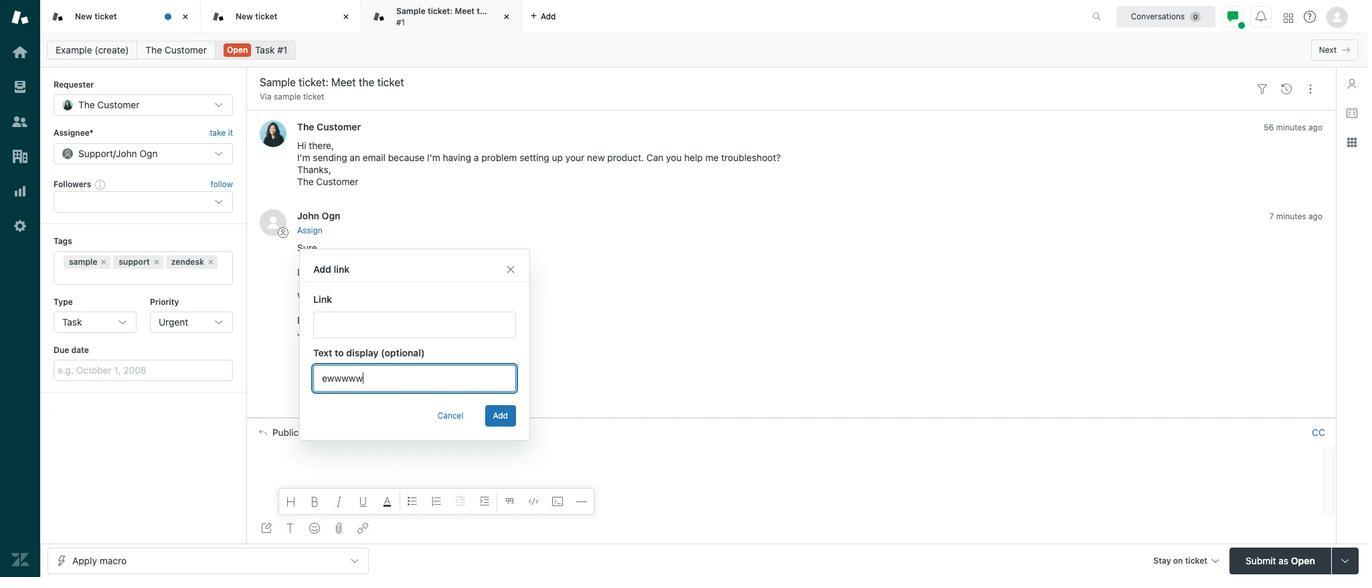 Task type: locate. For each thing, give the bounding box(es) containing it.
date
[[71, 345, 89, 355]]

add right cancel
[[493, 411, 508, 421]]

i'm down hi at left
[[297, 152, 310, 164]]

2 ago from the top
[[1308, 212, 1323, 222]]

text
[[313, 347, 332, 359]]

ticket up (create)
[[94, 11, 117, 21]]

new ticket tab up open link
[[201, 0, 361, 33]]

7
[[1269, 212, 1274, 222]]

john ogn assign
[[297, 210, 340, 235]]

edit user image
[[450, 428, 459, 438]]

1 avatar image from the top
[[260, 121, 286, 148]]

the right (create)
[[146, 44, 162, 56]]

1 horizontal spatial the customer link
[[297, 121, 361, 133]]

0 horizontal spatial close image
[[339, 10, 353, 23]]

0 horizontal spatial add
[[313, 264, 331, 275]]

customer down sending
[[316, 176, 358, 188]]

56 minutes ago text field
[[1264, 123, 1323, 133]]

the customer
[[146, 44, 207, 56], [297, 121, 361, 133], [389, 428, 444, 438]]

0 vertical spatial avatar image
[[260, 121, 286, 148]]

0 horizontal spatial open
[[227, 45, 248, 55]]

as
[[1279, 555, 1288, 567]]

0 vertical spatial the customer
[[146, 44, 207, 56]]

setting
[[520, 152, 549, 164]]

new
[[75, 11, 92, 21], [236, 11, 253, 21]]

1 horizontal spatial add
[[493, 411, 508, 421]]

Public reply composer text field
[[253, 447, 1320, 475]]

tabs tab list
[[40, 0, 1078, 33]]

Subject field
[[257, 74, 1248, 90]]

0 vertical spatial open
[[227, 45, 248, 55]]

task
[[62, 317, 82, 328]]

1 close image from the left
[[339, 10, 353, 23]]

0 horizontal spatial the customer link
[[137, 41, 215, 60]]

2 new ticket from the left
[[236, 11, 277, 21]]

conversations button
[[1116, 6, 1215, 27]]

urgent
[[159, 317, 188, 328]]

get started image
[[11, 44, 29, 61]]

me right let
[[313, 266, 327, 278]]

new ticket tab up (create)
[[40, 0, 201, 33]]

example (create) button
[[47, 41, 137, 60]]

1 horizontal spatial i'm
[[427, 152, 440, 164]]

close image right the
[[500, 10, 513, 23]]

new up open link
[[236, 11, 253, 21]]

new ticket up example (create)
[[75, 11, 117, 21]]

check
[[329, 266, 355, 278]]

close image inside new ticket tab
[[339, 10, 353, 23]]

1 horizontal spatial to
[[361, 290, 369, 302]]

0 horizontal spatial you
[[372, 290, 388, 302]]

can
[[646, 152, 664, 164]]

i'm
[[297, 152, 310, 164], [427, 152, 440, 164]]

display
[[346, 347, 378, 359]]

minutes right 7 on the right
[[1276, 212, 1306, 222]]

add for add
[[493, 411, 508, 421]]

me
[[705, 152, 719, 164], [313, 266, 327, 278]]

cc button
[[1312, 427, 1325, 439]]

ago right "56"
[[1308, 123, 1323, 133]]

organizations image
[[11, 148, 29, 165]]

you right can
[[666, 152, 682, 164]]

1 minutes from the top
[[1276, 123, 1306, 133]]

new ticket
[[75, 11, 117, 21], [236, 11, 277, 21]]

1 new from the left
[[75, 11, 92, 21]]

type
[[54, 297, 73, 307]]

insert emojis image
[[309, 523, 320, 534]]

1 vertical spatial ago
[[1308, 212, 1323, 222]]

it
[[228, 128, 233, 138]]

new up example (create)
[[75, 11, 92, 21]]

1 horizontal spatial open
[[1291, 555, 1315, 567]]

1 vertical spatial you
[[372, 290, 388, 302]]

0 horizontal spatial to
[[335, 347, 344, 359]]

follow
[[211, 179, 233, 189]]

ticket right the
[[492, 6, 514, 16]]

1 horizontal spatial the customer
[[297, 121, 361, 133]]

get
[[321, 290, 335, 302]]

1 vertical spatial add
[[493, 411, 508, 421]]

0 vertical spatial ago
[[1308, 123, 1323, 133]]

customer down close image
[[165, 44, 207, 56]]

the down thanks,
[[297, 176, 314, 188]]

avatar image left john
[[260, 210, 286, 237]]

i'm left having
[[427, 152, 440, 164]]

open
[[227, 45, 248, 55], [1291, 555, 1315, 567]]

1 new ticket from the left
[[75, 11, 117, 21]]

1 horizontal spatial close image
[[500, 10, 513, 23]]

56 minutes ago
[[1264, 123, 1323, 133]]

Text to display (optional) field
[[313, 365, 516, 392]]

our
[[358, 266, 372, 278]]

the customer link inside secondary element
[[137, 41, 215, 60]]

1 horizontal spatial new
[[236, 11, 253, 21]]

0 vertical spatial add
[[313, 264, 331, 275]]

the inside secondary element
[[146, 44, 162, 56]]

2 minutes from the top
[[1276, 212, 1306, 222]]

decrease indent (cmd [) image
[[455, 497, 466, 507]]

code block (ctrl shift 6) image
[[552, 497, 563, 507]]

avatar image
[[260, 121, 286, 148], [260, 210, 286, 237]]

1 vertical spatial open
[[1291, 555, 1315, 567]]

2 i'm from the left
[[427, 152, 440, 164]]

0 vertical spatial minutes
[[1276, 123, 1306, 133]]

ogn
[[322, 210, 340, 222]]

the right customer@example.com image
[[389, 428, 404, 438]]

reporting image
[[11, 183, 29, 200]]

thanks,
[[297, 164, 331, 176]]

up
[[552, 152, 563, 164]]

0 vertical spatial you
[[666, 152, 682, 164]]

1 vertical spatial the customer
[[297, 121, 361, 133]]

avatar image left hi at left
[[260, 121, 286, 148]]

the customer right customer@example.com image
[[389, 428, 444, 438]]

hi there, i'm sending an email because i'm having a problem setting up your new product. can you help me troubleshoot? thanks, the customer
[[297, 140, 781, 188]]

0 horizontal spatial the customer
[[146, 44, 207, 56]]

the customer inside conversationlabel 'log'
[[297, 121, 361, 133]]

the customer down close image
[[146, 44, 207, 56]]

conversationlabel log
[[246, 110, 1336, 418]]

0 horizontal spatial new
[[75, 11, 92, 21]]

add right let
[[313, 264, 331, 275]]

ago
[[1308, 123, 1323, 133], [1308, 212, 1323, 222]]

add inside button
[[493, 411, 508, 421]]

help
[[684, 152, 703, 164]]

the customer link down close image
[[137, 41, 215, 60]]

7 minutes ago text field
[[1269, 212, 1323, 222]]

0 horizontal spatial new ticket
[[75, 11, 117, 21]]

main element
[[0, 0, 40, 578]]

1 ago from the top
[[1308, 123, 1323, 133]]

let me check our system!
[[297, 266, 411, 278]]

the customer up there,
[[297, 121, 361, 133]]

you
[[666, 152, 682, 164], [372, 290, 388, 302]]

get help image
[[1304, 11, 1316, 23]]

minutes right "56"
[[1276, 123, 1306, 133]]

problem
[[481, 152, 517, 164]]

an
[[350, 152, 360, 164]]

me right help
[[705, 152, 719, 164]]

Link field
[[313, 312, 516, 339]]

(create)
[[95, 44, 129, 56]]

sample ticket: meet the ticket #1
[[396, 6, 514, 27]]

0 vertical spatial me
[[705, 152, 719, 164]]

1 vertical spatial me
[[313, 266, 327, 278]]

1 vertical spatial minutes
[[1276, 212, 1306, 222]]

ago right 7 on the right
[[1308, 212, 1323, 222]]

add
[[313, 264, 331, 275], [493, 411, 508, 421]]

1 vertical spatial avatar image
[[260, 210, 286, 237]]

1 horizontal spatial new ticket
[[236, 11, 277, 21]]

add link (cmd k) image
[[357, 523, 368, 534]]

priority
[[150, 297, 179, 307]]

cancel button
[[429, 406, 472, 427]]

minutes
[[1276, 123, 1306, 133], [1276, 212, 1306, 222]]

1 horizontal spatial you
[[666, 152, 682, 164]]

1 i'm from the left
[[297, 152, 310, 164]]

0 horizontal spatial i'm
[[297, 152, 310, 164]]

close image left #1
[[339, 10, 353, 23]]

bold (cmd b) image
[[310, 497, 321, 507]]

tab
[[361, 0, 522, 33]]

to right 'back'
[[361, 290, 369, 302]]

next
[[1319, 45, 1337, 55]]

to inside add link dialog
[[335, 347, 344, 359]]

due
[[54, 345, 69, 355]]

2 new ticket tab from the left
[[201, 0, 361, 33]]

Due date field
[[54, 360, 233, 382]]

customer context image
[[1347, 78, 1357, 89]]

add link dialog
[[299, 249, 530, 441]]

1 horizontal spatial me
[[705, 152, 719, 164]]

the customer link up there,
[[297, 121, 361, 133]]

the customer link
[[137, 41, 215, 60], [297, 121, 361, 133]]

2 new from the left
[[236, 11, 253, 21]]

bulleted list (cmd shift 8) image
[[407, 497, 418, 507]]

2 vertical spatial the customer
[[389, 428, 444, 438]]

customer@example.com image
[[375, 428, 386, 438]]

0 vertical spatial to
[[361, 290, 369, 302]]

to right text
[[335, 347, 344, 359]]

0 vertical spatial the customer link
[[137, 41, 215, 60]]

we'll
[[297, 290, 318, 302]]

the
[[477, 6, 490, 16]]

customer
[[165, 44, 207, 56], [317, 121, 361, 133], [316, 176, 358, 188], [406, 428, 444, 438]]

you inside hi there, i'm sending an email because i'm having a problem setting up your new product. can you help me troubleshoot? thanks, the customer
[[666, 152, 682, 164]]

the
[[146, 44, 162, 56], [297, 121, 314, 133], [297, 176, 314, 188], [389, 428, 404, 438]]

0 horizontal spatial me
[[313, 266, 327, 278]]

troubleshoot?
[[721, 152, 781, 164]]

new for 2nd new ticket tab from the right
[[75, 11, 92, 21]]

assignee*
[[54, 128, 93, 138]]

sending
[[313, 152, 347, 164]]

cc
[[1312, 427, 1325, 438]]

you left soon
[[372, 290, 388, 302]]

new ticket tab
[[40, 0, 201, 33], [201, 0, 361, 33]]

add button
[[485, 406, 516, 427]]

best,
[[297, 314, 319, 326]]

hi
[[297, 140, 306, 152]]

to
[[361, 290, 369, 302], [335, 347, 344, 359]]

1 new ticket tab from the left
[[40, 0, 201, 33]]

new ticket up open link
[[236, 11, 277, 21]]

ticket right sample
[[303, 92, 324, 102]]

soon
[[390, 290, 411, 302]]

close image
[[339, 10, 353, 23], [500, 10, 513, 23]]

1 vertical spatial to
[[335, 347, 344, 359]]



Task type: describe. For each thing, give the bounding box(es) containing it.
via sample ticket
[[260, 92, 324, 102]]

link
[[313, 294, 332, 305]]

new
[[587, 152, 605, 164]]

we'll get back to you soon
[[297, 290, 411, 302]]

add link
[[313, 264, 350, 275]]

meet
[[455, 6, 475, 16]]

product.
[[607, 152, 644, 164]]

ticket up open link
[[255, 11, 277, 21]]

the inside hi there, i'm sending an email because i'm having a problem setting up your new product. can you help me troubleshoot? thanks, the customer
[[297, 176, 314, 188]]

tab containing sample ticket: meet the ticket
[[361, 0, 522, 33]]

new for first new ticket tab from right
[[236, 11, 253, 21]]

add attachment image
[[333, 523, 344, 534]]

2 avatar image from the top
[[260, 210, 286, 237]]

new ticket for 2nd new ticket tab from the right
[[75, 11, 117, 21]]

email
[[363, 152, 385, 164]]

apps image
[[1347, 137, 1357, 148]]

cancel
[[438, 411, 463, 421]]

#1
[[396, 17, 405, 27]]

admin image
[[11, 218, 29, 235]]

underline (cmd u) image
[[358, 497, 369, 507]]

there,
[[309, 140, 334, 152]]

sure,
[[297, 242, 322, 253]]

because
[[388, 152, 425, 164]]

take it button
[[210, 127, 233, 140]]

close modal image
[[505, 264, 516, 275]]

assign button
[[297, 225, 322, 237]]

let
[[297, 266, 311, 278]]

a
[[474, 152, 479, 164]]

knowledge image
[[1347, 108, 1357, 118]]

your
[[565, 152, 584, 164]]

customer up there,
[[317, 121, 361, 133]]

sample
[[396, 6, 425, 16]]

1 vertical spatial the customer link
[[297, 121, 361, 133]]

john
[[297, 210, 319, 222]]

task button
[[54, 312, 137, 333]]

zendesk products image
[[1284, 13, 1293, 22]]

take it
[[210, 128, 233, 138]]

events image
[[1281, 83, 1292, 94]]

having
[[443, 152, 471, 164]]

take
[[210, 128, 226, 138]]

ticket inside the sample ticket: meet the ticket #1
[[492, 6, 514, 16]]

best, jon
[[297, 314, 319, 338]]

format text image
[[285, 523, 296, 534]]

(optional)
[[381, 347, 425, 359]]

system!
[[374, 266, 408, 278]]

draft mode image
[[261, 523, 272, 534]]

the customer inside the customer link
[[146, 44, 207, 56]]

due date
[[54, 345, 89, 355]]

minutes for hi there, i'm sending an email because i'm having a problem setting up your new product. can you help me troubleshoot? thanks, the customer
[[1276, 123, 1306, 133]]

urgent button
[[150, 312, 233, 333]]

me inside hi there, i'm sending an email because i'm having a problem setting up your new product. can you help me troubleshoot? thanks, the customer
[[705, 152, 719, 164]]

2 horizontal spatial the customer
[[389, 428, 444, 438]]

example
[[56, 44, 92, 56]]

secondary element
[[40, 37, 1368, 64]]

views image
[[11, 78, 29, 96]]

numbered list (cmd shift 7) image
[[431, 497, 442, 507]]

open inside open link
[[227, 45, 248, 55]]

minutes for best,
[[1276, 212, 1306, 222]]

2 close image from the left
[[500, 10, 513, 23]]

example (create)
[[56, 44, 129, 56]]

increase indent (cmd ]) image
[[479, 497, 490, 507]]

add for add link
[[313, 264, 331, 275]]

customers image
[[11, 113, 29, 131]]

customer left edit user icon
[[406, 428, 444, 438]]

sample
[[274, 92, 301, 102]]

tags
[[54, 236, 72, 246]]

assign
[[297, 225, 322, 235]]

next button
[[1311, 39, 1358, 61]]

john ogn link
[[297, 210, 340, 222]]

ago for hi there, i'm sending an email because i'm having a problem setting up your new product. can you help me troubleshoot? thanks, the customer
[[1308, 123, 1323, 133]]

text to display (optional)
[[313, 347, 425, 359]]

customer inside hi there, i'm sending an email because i'm having a problem setting up your new product. can you help me troubleshoot? thanks, the customer
[[316, 176, 358, 188]]

56
[[1264, 123, 1274, 133]]

ago for best,
[[1308, 212, 1323, 222]]

code span (ctrl shift 5) image
[[528, 497, 539, 507]]

customer inside secondary element
[[165, 44, 207, 56]]

submit as open
[[1246, 555, 1315, 567]]

to inside conversationlabel 'log'
[[361, 290, 369, 302]]

zendesk image
[[11, 551, 29, 569]]

close image
[[179, 10, 192, 23]]

italic (cmd i) image
[[334, 497, 345, 507]]

conversations
[[1131, 11, 1185, 21]]

quote (cmd shift 9) image
[[504, 497, 515, 507]]

via
[[260, 92, 272, 102]]

the up hi at left
[[297, 121, 314, 133]]

open link
[[215, 41, 296, 60]]

horizontal rule (cmd shift l) image
[[576, 497, 587, 507]]

jon
[[297, 326, 313, 338]]

submit
[[1246, 555, 1276, 567]]

ticket:
[[428, 6, 453, 16]]

7 minutes ago
[[1269, 212, 1323, 222]]

follow button
[[211, 179, 233, 191]]

link
[[334, 264, 350, 275]]

zendesk support image
[[11, 9, 29, 26]]

back
[[337, 290, 358, 302]]

to
[[354, 427, 364, 438]]

new ticket for first new ticket tab from right
[[236, 11, 277, 21]]



Task type: vqa. For each thing, say whether or not it's contained in the screenshot.
Paul
no



